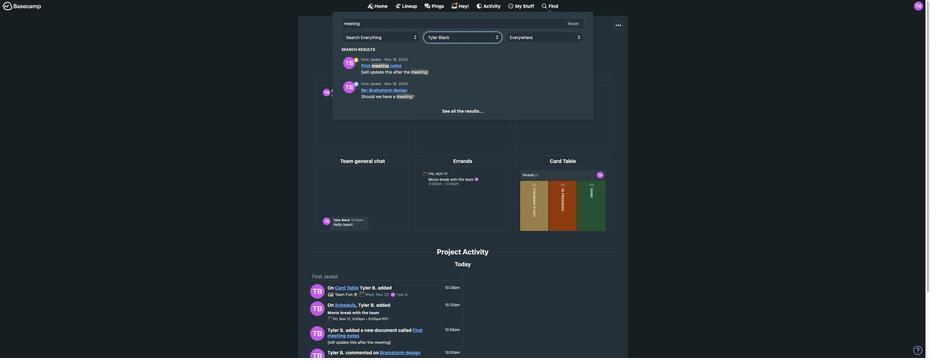 Task type: locate. For each thing, give the bounding box(es) containing it.
1 horizontal spatial after
[[393, 70, 403, 75]]

of
[[411, 42, 415, 47], [554, 42, 558, 47]]

lot
[[544, 42, 553, 47]]

0 horizontal spatial and
[[491, 42, 499, 47]]

the
[[378, 42, 385, 47], [416, 42, 424, 47], [404, 70, 410, 75], [457, 109, 464, 114], [362, 310, 368, 315], [367, 340, 373, 345]]

jacket inside first jacket · nov 16, 2023 re: brainstorm design should we have a meeting ?
[[370, 82, 381, 86]]

the inside the "first jacket · nov 16, 2023 first meeting notes [will update this after the meeting ]"
[[404, 70, 410, 75]]

· for meeting
[[382, 57, 384, 62]]

0 horizontal spatial of
[[411, 42, 415, 47]]

jacket up card
[[323, 274, 338, 280]]

1 vertical spatial added
[[376, 303, 390, 308]]

0 horizontal spatial colors!
[[523, 42, 538, 47]]

meeting]
[[374, 340, 391, 345]]

tyler black image for card table
[[310, 284, 325, 299]]

on
[[373, 350, 379, 356]]

1 2023 from the top
[[399, 57, 408, 62]]

and right strips
[[514, 42, 522, 47]]

this inside the "first jacket · nov 16, 2023 first meeting notes [will update this after the meeting ]"
[[385, 70, 392, 75]]

movie break with the team fri, nov 17, 3:00pm -     5:00pm pst
[[328, 310, 389, 321]]

colors! left a
[[523, 42, 538, 47]]

1 horizontal spatial a
[[393, 94, 395, 99]]

tyler black image for brainstorm design
[[310, 349, 325, 358]]

b.
[[372, 285, 377, 291], [405, 293, 408, 297], [371, 303, 375, 308], [340, 328, 345, 333], [340, 350, 345, 356]]

1 horizontal spatial [will
[[361, 70, 369, 75]]

16, inside the "first jacket · nov 16, 2023 first meeting notes [will update this after the meeting ]"
[[392, 57, 398, 62]]

0 horizontal spatial tyler black image
[[310, 302, 325, 316]]

]
[[427, 70, 429, 75]]

0 vertical spatial 2023
[[399, 57, 408, 62]]

0 vertical spatial notes
[[390, 63, 402, 68]]

the left company!
[[416, 42, 424, 47]]

a
[[393, 94, 395, 99], [361, 328, 363, 333]]

1 horizontal spatial of
[[554, 42, 558, 47]]

the left ] at the top left
[[404, 70, 410, 75]]

colors!
[[523, 42, 538, 47], [560, 42, 574, 47]]

10:08am
[[445, 328, 460, 332]]

1 horizontal spatial notes
[[390, 63, 402, 68]]

project
[[437, 248, 461, 256]]

for search image
[[354, 57, 358, 62]]

meeting
[[372, 63, 389, 68], [411, 70, 427, 75], [396, 94, 412, 99], [328, 333, 346, 339]]

tyler for tyler b. added a new document called
[[328, 328, 339, 333]]

commented
[[346, 350, 372, 356]]

[will update this after the meeting]
[[328, 340, 391, 345]]

jacket up re: brainstorm design link
[[370, 82, 381, 86]]

nov down first
[[385, 57, 391, 62]]

0 vertical spatial this
[[385, 70, 392, 75]]

hey!
[[459, 3, 469, 9]]

meeting up ?
[[411, 70, 427, 75]]

nov inside the "first jacket · nov 16, 2023 first meeting notes [will update this after the meeting ]"
[[385, 57, 391, 62]]

tyler b.
[[395, 293, 408, 297]]

tyler b. commented on brainstorm design
[[328, 350, 421, 356]]

added up 22
[[378, 285, 392, 291]]

jacket
[[396, 42, 409, 47]]

first
[[436, 28, 457, 39], [361, 57, 369, 62], [361, 63, 371, 68], [361, 82, 369, 86], [312, 274, 322, 280], [413, 328, 423, 333]]

company!
[[425, 42, 446, 47]]

update up the commented
[[336, 340, 349, 345]]

0 vertical spatial 16,
[[392, 57, 398, 62]]

update inside the "first jacket · nov 16, 2023 first meeting notes [will update this after the meeting ]"
[[370, 70, 384, 75]]

tyler black image
[[343, 57, 355, 69], [310, 284, 325, 299], [391, 293, 395, 297], [310, 326, 325, 341], [310, 349, 325, 358]]

jacket up thinking
[[459, 28, 489, 39]]

1 vertical spatial 16,
[[392, 82, 398, 86]]

on for on schedule ,       tyler b. added
[[328, 303, 334, 308]]

b. down break
[[340, 328, 345, 333]]

0 vertical spatial [will
[[361, 70, 369, 75]]

first inside first jacket · nov 16, 2023 re: brainstorm design should we have a meeting ?
[[361, 82, 369, 86]]

1 vertical spatial ·
[[382, 82, 384, 86]]

this up the commented
[[350, 340, 357, 345]]

2023 down jacket
[[399, 57, 408, 62]]

see all the results…
[[442, 109, 483, 114]]

1 16, from the top
[[392, 57, 398, 62]]

tyler right 22
[[396, 293, 404, 297]]

nov up re: brainstorm design link
[[385, 82, 391, 86]]

jacket down results
[[370, 57, 381, 62]]

brainstorm down meeting] at the left bottom of page
[[380, 350, 405, 356]]

on
[[328, 285, 334, 291], [328, 303, 334, 308]]

1 vertical spatial design
[[406, 350, 421, 356]]

0 vertical spatial design
[[393, 88, 407, 93]]

brainstorm design link
[[380, 350, 421, 356]]

first jacket
[[312, 274, 338, 280]]

after inside the "first jacket · nov 16, 2023 first meeting notes [will update this after the meeting ]"
[[393, 70, 403, 75]]

1 vertical spatial [will
[[328, 340, 335, 345]]

on for on card table tyler b. added
[[328, 285, 334, 291]]

find
[[549, 3, 558, 9]]

16, down first
[[392, 57, 398, 62]]

1 vertical spatial notes
[[347, 333, 359, 339]]

None reset field
[[565, 20, 582, 27]]

10:20am
[[445, 303, 460, 307]]

added for ,       tyler b. added
[[376, 303, 390, 308]]

1 vertical spatial nov 16, 2023 element
[[385, 82, 408, 86]]

first inside first jacket let's create the first jacket of the company! i am thinking rabits and strips and colors! a lot of colors!
[[436, 28, 457, 39]]

nov 16, 2023 element down first
[[385, 57, 408, 62]]

1 on from the top
[[328, 285, 334, 291]]

update up re: brainstorm design link
[[370, 70, 384, 75]]

[will up re:
[[361, 70, 369, 75]]

the down first meeting notes link
[[367, 340, 373, 345]]

fri,
[[333, 317, 338, 321]]

10:28am
[[445, 286, 460, 290]]

tyler down fri,
[[328, 328, 339, 333]]

switch accounts image
[[2, 2, 41, 11]]

notes up [will update this after the meeting]
[[347, 333, 359, 339]]

0 vertical spatial ·
[[382, 57, 384, 62]]

jacket for first jacket
[[323, 274, 338, 280]]

on left card
[[328, 285, 334, 291]]

notes inside first meeting notes
[[347, 333, 359, 339]]

1 horizontal spatial update
[[370, 70, 384, 75]]

· inside first jacket · nov 16, 2023 re: brainstorm design should we have a meeting ?
[[382, 82, 384, 86]]

10:20am element
[[445, 303, 460, 307]]

meeting right have at the left of page
[[396, 94, 412, 99]]

meeting inside first meeting notes
[[328, 333, 346, 339]]

0 vertical spatial added
[[378, 285, 392, 291]]

tyler black image for first meeting notes
[[310, 326, 325, 341]]

1 vertical spatial update
[[336, 340, 349, 345]]

tyler left the commented
[[328, 350, 339, 356]]

the up -
[[362, 310, 368, 315]]

jacket inside the "first jacket · nov 16, 2023 first meeting notes [will update this after the meeting ]"
[[370, 57, 381, 62]]

2 16, from the top
[[392, 82, 398, 86]]

1 horizontal spatial this
[[385, 70, 392, 75]]

tyler
[[360, 285, 371, 291], [396, 293, 404, 297], [358, 303, 369, 308], [328, 328, 339, 333], [328, 350, 339, 356]]

0 horizontal spatial notes
[[347, 333, 359, 339]]

a left new
[[361, 328, 363, 333]]

1 vertical spatial tyler black image
[[343, 81, 355, 93]]

2023 inside first jacket · nov 16, 2023 re: brainstorm design should we have a meeting ?
[[399, 82, 408, 86]]

meeting inside first jacket · nov 16, 2023 re: brainstorm design should we have a meeting ?
[[396, 94, 412, 99]]

this up first jacket · nov 16, 2023 re: brainstorm design should we have a meeting ?
[[385, 70, 392, 75]]

·
[[382, 57, 384, 62], [382, 82, 384, 86]]

with
[[352, 310, 361, 315]]

2 nov 16, 2023 element from the top
[[385, 82, 408, 86]]

nov left 17,
[[339, 317, 346, 321]]

create
[[363, 42, 377, 47]]

tyler right ,
[[358, 303, 369, 308]]

jacket inside first jacket let's create the first jacket of the company! i am thinking rabits and strips and colors! a lot of colors!
[[459, 28, 489, 39]]

2023 inside the "first jacket · nov 16, 2023 first meeting notes [will update this after the meeting ]"
[[399, 57, 408, 62]]

jacket for first jacket · nov 16, 2023 first meeting notes [will update this after the meeting ]
[[370, 57, 381, 62]]

my
[[515, 3, 522, 9]]

b. right 22
[[405, 293, 408, 297]]

tyler black image
[[914, 2, 923, 11], [343, 81, 355, 93], [310, 302, 325, 316]]

brainstorm up we
[[369, 88, 392, 93]]

and left strips
[[491, 42, 499, 47]]

b. for tyler b. commented on brainstorm design
[[340, 350, 345, 356]]

2 on from the top
[[328, 303, 334, 308]]

activity
[[483, 3, 501, 9], [463, 248, 489, 256]]

[will
[[361, 70, 369, 75], [328, 340, 335, 345]]

hey! button
[[451, 2, 469, 9]]

0 vertical spatial nov 16, 2023 element
[[385, 57, 408, 62]]

activity up today
[[463, 248, 489, 256]]

on schedule ,       tyler b. added
[[328, 303, 390, 308]]

0 vertical spatial brainstorm
[[369, 88, 392, 93]]

jacket for first jacket let's create the first jacket of the company! i am thinking rabits and strips and colors! a lot of colors!
[[459, 28, 489, 39]]

pings
[[432, 3, 444, 9]]

meeting down fri,
[[328, 333, 346, 339]]

1 vertical spatial after
[[358, 340, 366, 345]]

0 horizontal spatial after
[[358, 340, 366, 345]]

card
[[335, 285, 346, 291]]

nov
[[385, 57, 391, 62], [385, 82, 391, 86], [376, 292, 383, 297], [339, 317, 346, 321]]

team fun
[[335, 292, 354, 297]]

nov 16, 2023 element up re: brainstorm design link
[[385, 82, 408, 86]]

added down 17,
[[346, 328, 360, 333]]

2 colors! from the left
[[560, 42, 574, 47]]

1 horizontal spatial and
[[514, 42, 522, 47]]

nov 16, 2023 element
[[385, 57, 408, 62], [385, 82, 408, 86]]

1 horizontal spatial tyler black image
[[343, 81, 355, 93]]

1 horizontal spatial colors!
[[560, 42, 574, 47]]

after
[[393, 70, 403, 75], [358, 340, 366, 345]]

after up the commented
[[358, 340, 366, 345]]

let's
[[351, 42, 362, 47]]

· inside the "first jacket · nov 16, 2023 first meeting notes [will update this after the meeting ]"
[[382, 57, 384, 62]]

0 horizontal spatial [will
[[328, 340, 335, 345]]

b. left the commented
[[340, 350, 345, 356]]

0 vertical spatial a
[[393, 94, 395, 99]]

colors! right lot
[[560, 42, 574, 47]]

on up movie
[[328, 303, 334, 308]]

2 · from the top
[[382, 82, 384, 86]]

1 vertical spatial a
[[361, 328, 363, 333]]

1 of from the left
[[411, 42, 415, 47]]

after up first jacket · nov 16, 2023 re: brainstorm design should we have a meeting ?
[[393, 70, 403, 75]]

16, for notes
[[392, 57, 398, 62]]

0 horizontal spatial this
[[350, 340, 357, 345]]

and
[[491, 42, 499, 47], [514, 42, 522, 47]]

16,
[[392, 57, 398, 62], [392, 82, 398, 86]]

[will down fri,
[[328, 340, 335, 345]]

added down 22
[[376, 303, 390, 308]]

update
[[370, 70, 384, 75], [336, 340, 349, 345]]

2 2023 from the top
[[399, 82, 408, 86]]

0 vertical spatial after
[[393, 70, 403, 75]]

none reset field inside main element
[[565, 20, 582, 27]]

home
[[375, 3, 388, 9]]

pings button
[[424, 3, 444, 9]]

of right lot
[[554, 42, 558, 47]]

notes down first
[[390, 63, 402, 68]]

tyler for tyler b. commented on brainstorm design
[[328, 350, 339, 356]]

0 horizontal spatial update
[[336, 340, 349, 345]]

1 vertical spatial on
[[328, 303, 334, 308]]

2 horizontal spatial tyler black image
[[914, 2, 923, 11]]

meeting down results
[[372, 63, 389, 68]]

of right jacket
[[411, 42, 415, 47]]

1 · from the top
[[382, 57, 384, 62]]

re:
[[361, 88, 368, 93]]

0 vertical spatial update
[[370, 70, 384, 75]]

2023 down the "first jacket · nov 16, 2023 first meeting notes [will update this after the meeting ]"
[[399, 82, 408, 86]]

1 vertical spatial 2023
[[399, 82, 408, 86]]

we
[[376, 94, 381, 99]]

first for first jacket
[[312, 274, 322, 280]]

should
[[361, 94, 375, 99]]

stuff
[[523, 3, 534, 9]]

0 vertical spatial tyler black image
[[914, 2, 923, 11]]

activity left my
[[483, 3, 501, 9]]

0 vertical spatial activity
[[483, 3, 501, 9]]

a
[[539, 42, 542, 47]]

2 and from the left
[[514, 42, 522, 47]]

results
[[358, 47, 375, 52]]

1 nov 16, 2023 element from the top
[[385, 57, 408, 62]]

schedule
[[335, 303, 356, 308]]

16, up re: brainstorm design link
[[392, 82, 398, 86]]

0 vertical spatial on
[[328, 285, 334, 291]]

home link
[[367, 3, 388, 9]]

16, inside first jacket · nov 16, 2023 re: brainstorm design should we have a meeting ?
[[392, 82, 398, 86]]

2023
[[399, 57, 408, 62], [399, 82, 408, 86]]

design
[[393, 88, 407, 93], [406, 350, 421, 356]]

a right have at the left of page
[[393, 94, 395, 99]]

first jacket · nov 16, 2023 re: brainstorm design should we have a meeting ?
[[361, 82, 414, 99]]

first inside first meeting notes
[[413, 328, 423, 333]]



Task type: describe. For each thing, give the bounding box(es) containing it.
see
[[442, 109, 450, 114]]

have
[[383, 94, 392, 99]]

search
[[341, 47, 357, 52]]

first meeting notes link
[[328, 328, 423, 339]]

a inside first jacket · nov 16, 2023 re: brainstorm design should we have a meeting ?
[[393, 94, 395, 99]]

results…
[[465, 109, 483, 114]]

see all the results… link
[[442, 109, 483, 114]]

brainstorm inside first jacket · nov 16, 2023 re: brainstorm design should we have a meeting ?
[[369, 88, 392, 93]]

· for brainstorm
[[382, 82, 384, 86]]

10:28am element
[[445, 286, 460, 290]]

first for first jacket let's create the first jacket of the company! i am thinking rabits and strips and colors! a lot of colors!
[[436, 28, 457, 39]]

nov left 22
[[376, 292, 383, 297]]

i
[[448, 42, 449, 47]]

22
[[384, 292, 389, 297]]

first for first jacket · nov 16, 2023 first meeting notes [will update this after the meeting ]
[[361, 57, 369, 62]]

?
[[412, 94, 414, 99]]

design inside first jacket · nov 16, 2023 re: brainstorm design should we have a meeting ?
[[393, 88, 407, 93]]

am
[[450, 42, 457, 47]]

new
[[364, 328, 374, 333]]

project activity
[[437, 248, 489, 256]]

the left first
[[378, 42, 385, 47]]

first for first jacket · nov 16, 2023 re: brainstorm design should we have a meeting ?
[[361, 82, 369, 86]]

movie break with the team link
[[328, 310, 379, 315]]

1 vertical spatial this
[[350, 340, 357, 345]]

Search for… search field
[[341, 18, 584, 29]]

on card table tyler b. added
[[328, 285, 392, 291]]

schedule link
[[335, 303, 356, 308]]

fun
[[346, 292, 353, 297]]

nov inside first jacket · nov 16, 2023 re: brainstorm design should we have a meeting ?
[[385, 82, 391, 86]]

my stuff button
[[508, 3, 534, 9]]

nov 16, 2023 element for design
[[385, 82, 408, 86]]

card table link
[[335, 285, 359, 291]]

5:00pm
[[368, 317, 381, 321]]

1 vertical spatial activity
[[463, 248, 489, 256]]

the inside movie break with the team fri, nov 17, 3:00pm -     5:00pm pst
[[362, 310, 368, 315]]

first jacket · nov 16, 2023 first meeting notes [will update this after the meeting ]
[[361, 57, 429, 75]]

activity link
[[476, 3, 501, 9]]

16, for design
[[392, 82, 398, 86]]

2 vertical spatial tyler black image
[[310, 302, 325, 316]]

2 vertical spatial added
[[346, 328, 360, 333]]

document
[[375, 328, 397, 333]]

10:02am element
[[445, 350, 460, 355]]

17,
[[347, 317, 351, 321]]

tyler for tyler b.
[[396, 293, 404, 297]]

for search image
[[354, 82, 358, 87]]

wed,
[[365, 292, 375, 297]]

nov 16, 2023 element for notes
[[385, 57, 408, 62]]

1 vertical spatial brainstorm
[[380, 350, 405, 356]]

find button
[[541, 3, 558, 9]]

notes inside the "first jacket · nov 16, 2023 first meeting notes [will update this after the meeting ]"
[[390, 63, 402, 68]]

team
[[335, 292, 345, 297]]

1 colors! from the left
[[523, 42, 538, 47]]

strips
[[500, 42, 512, 47]]

first jacket let's create the first jacket of the company! i am thinking rabits and strips and colors! a lot of colors!
[[351, 28, 574, 47]]

,
[[356, 303, 357, 308]]

lineup link
[[395, 3, 417, 9]]

first for first meeting notes
[[413, 328, 423, 333]]

first meeting notes
[[328, 328, 423, 339]]

wed, nov 22
[[365, 292, 390, 297]]

pst
[[382, 317, 389, 321]]

10:02am
[[445, 350, 460, 355]]

added for tyler b. added
[[378, 285, 392, 291]]

table
[[347, 285, 359, 291]]

re: brainstorm design link
[[361, 88, 407, 93]]

tyler b. added a new document called
[[328, 328, 413, 333]]

today
[[455, 261, 471, 268]]

b. up team
[[371, 303, 375, 308]]

1 and from the left
[[491, 42, 499, 47]]

first
[[387, 42, 395, 47]]

thinking
[[458, 42, 476, 47]]

my stuff
[[515, 3, 534, 9]]

nov inside movie break with the team fri, nov 17, 3:00pm -     5:00pm pst
[[339, 317, 346, 321]]

2023 for design
[[399, 82, 408, 86]]

activity inside "link"
[[483, 3, 501, 9]]

first jacket link
[[312, 274, 338, 280]]

tyler up 'wed,'
[[360, 285, 371, 291]]

2 of from the left
[[554, 42, 558, 47]]

3:00pm
[[352, 317, 365, 321]]

called
[[398, 328, 411, 333]]

0 horizontal spatial a
[[361, 328, 363, 333]]

break
[[340, 310, 351, 315]]

2023 for notes
[[399, 57, 408, 62]]

the right all
[[457, 109, 464, 114]]

search results
[[341, 47, 375, 52]]

movie
[[328, 310, 339, 315]]

b. up wed, nov 22
[[372, 285, 377, 291]]

lineup
[[402, 3, 417, 9]]

[will inside the "first jacket · nov 16, 2023 first meeting notes [will update this after the meeting ]"
[[361, 70, 369, 75]]

rabits
[[477, 42, 489, 47]]

10:08am element
[[445, 328, 460, 332]]

b. for tyler b.
[[405, 293, 408, 297]]

team
[[369, 310, 379, 315]]

all
[[451, 109, 456, 114]]

b. for tyler b. added a new document called
[[340, 328, 345, 333]]

-
[[366, 317, 367, 321]]

jacket for first jacket · nov 16, 2023 re: brainstorm design should we have a meeting ?
[[370, 82, 381, 86]]

main element
[[0, 0, 925, 120]]



Task type: vqa. For each thing, say whether or not it's contained in the screenshot.
the Pings "popup button"
yes



